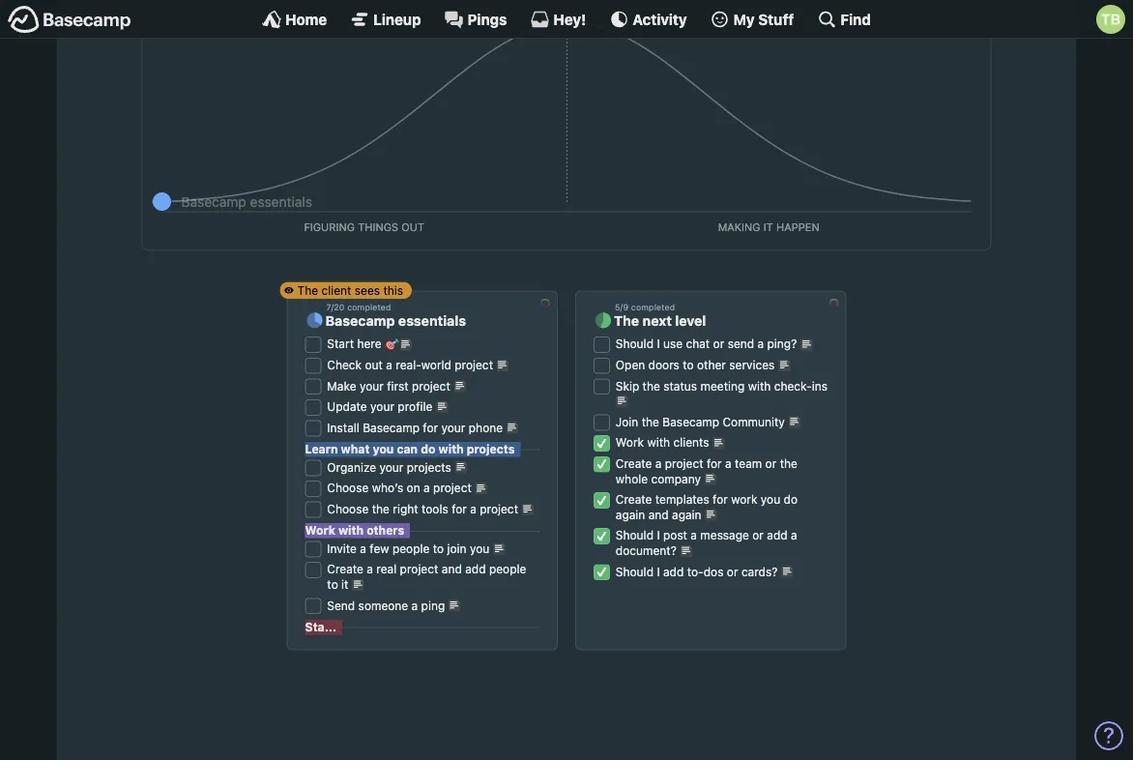 Task type: describe. For each thing, give the bounding box(es) containing it.
essentials
[[399, 313, 466, 329]]

here
[[357, 337, 382, 351]]

stuff
[[759, 11, 795, 28]]

skip
[[616, 379, 640, 393]]

community
[[723, 415, 785, 429]]

lineup link
[[350, 10, 421, 29]]

work with clients
[[616, 436, 713, 450]]

to inside create a real project and add people to it
[[327, 578, 338, 591]]

sta...
[[305, 620, 337, 634]]

and inside create templates for work you do again and again
[[649, 508, 669, 521]]

use
[[664, 337, 683, 351]]

work
[[732, 493, 758, 506]]

a right tools
[[470, 502, 477, 516]]

hey!
[[554, 11, 587, 28]]

my
[[734, 11, 755, 28]]

basecamp up start here 🎯
[[326, 313, 395, 329]]

join the basecamp community
[[616, 415, 789, 429]]

whole
[[616, 472, 648, 485]]

find button
[[818, 10, 872, 29]]

learn what you can do with projects
[[305, 443, 515, 456]]

project down world at top
[[412, 379, 451, 393]]

activity link
[[610, 10, 687, 29]]

tools
[[422, 502, 449, 516]]

hey! button
[[531, 10, 587, 29]]

or right 'chat'
[[714, 337, 725, 351]]

next
[[643, 313, 672, 329]]

sees
[[355, 283, 380, 297]]

right
[[393, 502, 419, 516]]

real
[[377, 563, 397, 576]]

install basecamp for your phone
[[327, 421, 506, 434]]

should for should i add to-dos or cards?
[[616, 565, 654, 578]]

first
[[387, 379, 409, 393]]

a right send
[[758, 337, 764, 351]]

tim burton image
[[1097, 5, 1126, 34]]

ins
[[812, 379, 828, 393]]

choose who's on a project
[[327, 481, 475, 495]]

the for choose the right tools for a project
[[372, 502, 390, 516]]

company
[[652, 472, 701, 485]]

0 vertical spatial you
[[373, 443, 394, 456]]

work for work with others
[[305, 524, 336, 537]]

open
[[616, 358, 645, 372]]

a right on
[[424, 481, 430, 495]]

2 vertical spatial you
[[470, 542, 490, 555]]

add inside should i post a message or add a document?
[[767, 529, 788, 542]]

chat
[[686, 337, 710, 351]]

project right world at top
[[455, 358, 493, 372]]

services
[[730, 358, 775, 372]]

profile
[[398, 400, 433, 414]]

status
[[664, 379, 698, 393]]

message
[[701, 529, 750, 542]]

2 horizontal spatial to
[[683, 358, 694, 372]]

organize
[[327, 460, 376, 474]]

can
[[397, 443, 418, 456]]

i for use
[[657, 337, 660, 351]]

ping
[[421, 599, 445, 612]]

to-
[[688, 565, 704, 578]]

with up invite
[[339, 524, 364, 537]]

send someone a ping
[[327, 599, 448, 612]]

other
[[698, 358, 726, 372]]

cards?
[[742, 565, 778, 578]]

invite a few people to join you
[[327, 542, 493, 555]]

meeting
[[701, 379, 745, 393]]

lineup
[[374, 11, 421, 28]]

invite
[[327, 542, 357, 555]]

who's
[[372, 481, 404, 495]]

the for the next level
[[614, 313, 640, 329]]

your for first
[[360, 379, 384, 393]]

phone
[[469, 421, 503, 434]]

your for profile
[[371, 400, 395, 414]]

start
[[327, 337, 354, 351]]

choose for choose who's on a project
[[327, 481, 369, 495]]

🎯
[[385, 337, 397, 351]]

project up tools
[[433, 481, 472, 495]]

send
[[327, 599, 355, 612]]

for inside create a project for a team or the whole company
[[707, 457, 722, 470]]

should i use chat or send a ping?
[[616, 337, 801, 351]]

i for add
[[657, 565, 660, 578]]

create for create a real project and add people to it
[[327, 563, 364, 576]]

install
[[327, 421, 360, 434]]

with down the "install basecamp for your phone"
[[439, 443, 464, 456]]

should i add to-dos or cards?
[[616, 565, 781, 578]]

for down profile
[[423, 421, 438, 434]]

people inside create a real project and add people to it
[[489, 563, 527, 576]]

a left ping
[[412, 599, 418, 612]]

0 horizontal spatial do
[[421, 443, 436, 456]]

and inside create a real project and add people to it
[[442, 563, 462, 576]]

create for create templates for work you do again and again
[[616, 493, 652, 506]]

make your first project
[[327, 379, 454, 393]]

choose for choose the right tools for a project
[[327, 502, 369, 516]]

basecamp essentials
[[322, 313, 466, 329]]

document?
[[616, 544, 677, 557]]

the for join the basecamp community
[[642, 415, 660, 429]]

level
[[676, 313, 707, 329]]

world
[[422, 358, 452, 372]]

work with others
[[305, 524, 405, 537]]

basecamp up clients
[[663, 415, 720, 429]]

find
[[841, 11, 872, 28]]

i for post
[[657, 529, 660, 542]]

templates
[[656, 493, 710, 506]]

the for the client sees this
[[298, 283, 318, 297]]

create a project for a team or the whole company
[[616, 457, 798, 485]]

on
[[407, 481, 421, 495]]



Task type: vqa. For each thing, say whether or not it's contained in the screenshot.
the bottommost the Color
no



Task type: locate. For each thing, give the bounding box(es) containing it.
projects up on
[[407, 460, 452, 474]]

should up document?
[[616, 529, 654, 542]]

0 vertical spatial the
[[298, 283, 318, 297]]

a down work with clients
[[656, 457, 662, 470]]

1 horizontal spatial add
[[664, 565, 684, 578]]

should
[[616, 337, 654, 351], [616, 529, 654, 542], [616, 565, 654, 578]]

join
[[447, 542, 467, 555]]

work
[[616, 436, 644, 450], [305, 524, 336, 537]]

add inside create a real project and add people to it
[[465, 563, 486, 576]]

check out a real-world project
[[327, 358, 497, 372]]

i down document?
[[657, 565, 660, 578]]

projects
[[467, 443, 515, 456], [407, 460, 452, 474]]

or right dos
[[727, 565, 739, 578]]

choose down organize
[[327, 481, 369, 495]]

organize your projects
[[327, 460, 455, 474]]

1 horizontal spatial the
[[614, 313, 640, 329]]

update your profile
[[327, 400, 436, 414]]

a left few
[[360, 542, 367, 555]]

project down invite a few people to join you
[[400, 563, 439, 576]]

it
[[342, 578, 349, 591]]

0 vertical spatial do
[[421, 443, 436, 456]]

1 vertical spatial work
[[305, 524, 336, 537]]

with left clients
[[648, 436, 670, 450]]

check
[[327, 358, 362, 372]]

to up status
[[683, 358, 694, 372]]

the right join
[[642, 415, 660, 429]]

join
[[616, 415, 639, 429]]

1 horizontal spatial work
[[616, 436, 644, 450]]

a right message
[[791, 529, 798, 542]]

project inside create a project for a team or the whole company
[[665, 457, 704, 470]]

do right can
[[421, 443, 436, 456]]

1 vertical spatial you
[[761, 493, 781, 506]]

1 vertical spatial people
[[489, 563, 527, 576]]

the inside create a project for a team or the whole company
[[780, 457, 798, 470]]

the right the skip
[[643, 379, 661, 393]]

or right the team
[[766, 457, 777, 470]]

to left the it
[[327, 578, 338, 591]]

0 horizontal spatial again
[[616, 508, 646, 521]]

do inside create templates for work you do again and again
[[784, 493, 798, 506]]

doors
[[649, 358, 680, 372]]

the left next
[[614, 313, 640, 329]]

0 horizontal spatial and
[[442, 563, 462, 576]]

create up the it
[[327, 563, 364, 576]]

0 horizontal spatial add
[[465, 563, 486, 576]]

2 i from the top
[[657, 529, 660, 542]]

3 should from the top
[[616, 565, 654, 578]]

pings
[[468, 11, 507, 28]]

i
[[657, 337, 660, 351], [657, 529, 660, 542], [657, 565, 660, 578]]

0 horizontal spatial projects
[[407, 460, 452, 474]]

work for work with clients
[[616, 436, 644, 450]]

team
[[735, 457, 763, 470]]

my stuff button
[[711, 10, 795, 29]]

create inside create a real project and add people to it
[[327, 563, 364, 576]]

2 vertical spatial i
[[657, 565, 660, 578]]

i left post
[[657, 529, 660, 542]]

1 again from the left
[[616, 508, 646, 521]]

again down whole
[[616, 508, 646, 521]]

to left join
[[433, 542, 444, 555]]

0 vertical spatial projects
[[467, 443, 515, 456]]

for left 'work' on the right bottom of the page
[[713, 493, 728, 506]]

people
[[393, 542, 430, 555], [489, 563, 527, 576]]

skip the status meeting with check-ins
[[616, 379, 828, 393]]

add
[[767, 529, 788, 542], [465, 563, 486, 576], [664, 565, 684, 578]]

basecamp
[[326, 313, 395, 329], [663, 415, 720, 429], [363, 421, 420, 434]]

the next level
[[611, 313, 707, 329]]

check-
[[775, 379, 812, 393]]

your up who's
[[380, 460, 404, 474]]

1 horizontal spatial projects
[[467, 443, 515, 456]]

2 again from the left
[[672, 508, 702, 521]]

someone
[[359, 599, 408, 612]]

this
[[383, 283, 403, 297]]

project up 'company'
[[665, 457, 704, 470]]

1 vertical spatial to
[[433, 542, 444, 555]]

the
[[643, 379, 661, 393], [642, 415, 660, 429], [780, 457, 798, 470], [372, 502, 390, 516]]

create up whole
[[616, 457, 652, 470]]

a left the team
[[726, 457, 732, 470]]

with
[[748, 379, 771, 393], [648, 436, 670, 450], [439, 443, 464, 456], [339, 524, 364, 537]]

the right the team
[[780, 457, 798, 470]]

update
[[327, 400, 367, 414]]

create templates for work you do again and again
[[616, 493, 798, 521]]

the for skip the status meeting with check-ins
[[643, 379, 661, 393]]

a inside create a real project and add people to it
[[367, 563, 373, 576]]

others
[[367, 524, 405, 537]]

0 vertical spatial and
[[649, 508, 669, 521]]

3 i from the top
[[657, 565, 660, 578]]

you right 'work' on the right bottom of the page
[[761, 493, 781, 506]]

your down make your first project
[[371, 400, 395, 414]]

or right message
[[753, 529, 764, 542]]

0 vertical spatial choose
[[327, 481, 369, 495]]

i inside should i post a message or add a document?
[[657, 529, 660, 542]]

1 horizontal spatial people
[[489, 563, 527, 576]]

should down document?
[[616, 565, 654, 578]]

or inside should i post a message or add a document?
[[753, 529, 764, 542]]

2 vertical spatial should
[[616, 565, 654, 578]]

0 horizontal spatial you
[[373, 443, 394, 456]]

add up cards? on the right bottom
[[767, 529, 788, 542]]

1 vertical spatial and
[[442, 563, 462, 576]]

what
[[341, 443, 370, 456]]

your
[[360, 379, 384, 393], [371, 400, 395, 414], [442, 421, 466, 434], [380, 460, 404, 474]]

0 vertical spatial create
[[616, 457, 652, 470]]

should for should i use chat or send a ping?
[[616, 337, 654, 351]]

add down join
[[465, 563, 486, 576]]

1 vertical spatial projects
[[407, 460, 452, 474]]

post
[[664, 529, 688, 542]]

1 vertical spatial do
[[784, 493, 798, 506]]

for down clients
[[707, 457, 722, 470]]

your left phone
[[442, 421, 466, 434]]

client
[[322, 283, 352, 297]]

you inside create templates for work you do again and again
[[761, 493, 781, 506]]

for inside create templates for work you do again and again
[[713, 493, 728, 506]]

the
[[298, 283, 318, 297], [614, 313, 640, 329]]

with down services
[[748, 379, 771, 393]]

activity
[[633, 11, 687, 28]]

you up organize your projects
[[373, 443, 394, 456]]

a right post
[[691, 529, 697, 542]]

home
[[285, 11, 327, 28]]

create a real project and add people to it
[[327, 563, 527, 591]]

clients
[[674, 436, 710, 450]]

0 horizontal spatial people
[[393, 542, 430, 555]]

1 vertical spatial should
[[616, 529, 654, 542]]

0 vertical spatial should
[[616, 337, 654, 351]]

should up open
[[616, 337, 654, 351]]

2 vertical spatial create
[[327, 563, 364, 576]]

1 vertical spatial choose
[[327, 502, 369, 516]]

the down who's
[[372, 502, 390, 516]]

1 choose from the top
[[327, 481, 369, 495]]

create inside create a project for a team or the whole company
[[616, 457, 652, 470]]

1 should from the top
[[616, 337, 654, 351]]

my stuff
[[734, 11, 795, 28]]

main element
[[0, 0, 1134, 39]]

or inside create a project for a team or the whole company
[[766, 457, 777, 470]]

project right tools
[[480, 502, 519, 516]]

0 vertical spatial people
[[393, 542, 430, 555]]

project inside create a real project and add people to it
[[400, 563, 439, 576]]

dos
[[704, 565, 724, 578]]

or
[[714, 337, 725, 351], [766, 457, 777, 470], [753, 529, 764, 542], [727, 565, 739, 578]]

0 vertical spatial work
[[616, 436, 644, 450]]

add left to-
[[664, 565, 684, 578]]

you right join
[[470, 542, 490, 555]]

0 vertical spatial to
[[683, 358, 694, 372]]

for
[[423, 421, 438, 434], [707, 457, 722, 470], [713, 493, 728, 506], [452, 502, 467, 516]]

1 i from the top
[[657, 337, 660, 351]]

0 horizontal spatial the
[[298, 283, 318, 297]]

projects down phone
[[467, 443, 515, 456]]

work down join
[[616, 436, 644, 450]]

1 horizontal spatial you
[[470, 542, 490, 555]]

create for create a project for a team or the whole company
[[616, 457, 652, 470]]

choose up work with others
[[327, 502, 369, 516]]

choose the right tools for a project
[[327, 502, 522, 516]]

1 horizontal spatial to
[[433, 542, 444, 555]]

again down 'templates'
[[672, 508, 702, 521]]

a
[[758, 337, 764, 351], [386, 358, 393, 372], [656, 457, 662, 470], [726, 457, 732, 470], [424, 481, 430, 495], [470, 502, 477, 516], [691, 529, 697, 542], [791, 529, 798, 542], [360, 542, 367, 555], [367, 563, 373, 576], [412, 599, 418, 612]]

1 vertical spatial create
[[616, 493, 652, 506]]

and
[[649, 508, 669, 521], [442, 563, 462, 576]]

the client sees this
[[298, 283, 403, 297]]

2 vertical spatial to
[[327, 578, 338, 591]]

pings button
[[445, 10, 507, 29]]

2 choose from the top
[[327, 502, 369, 516]]

1 horizontal spatial and
[[649, 508, 669, 521]]

and up post
[[649, 508, 669, 521]]

your for projects
[[380, 460, 404, 474]]

2 should from the top
[[616, 529, 654, 542]]

make
[[327, 379, 357, 393]]

create down whole
[[616, 493, 652, 506]]

work up invite
[[305, 524, 336, 537]]

basecamp down the update your profile
[[363, 421, 420, 434]]

i left use
[[657, 337, 660, 351]]

real-
[[396, 358, 422, 372]]

0 vertical spatial i
[[657, 337, 660, 351]]

your down out
[[360, 379, 384, 393]]

for right tools
[[452, 502, 467, 516]]

few
[[370, 542, 389, 555]]

again
[[616, 508, 646, 521], [672, 508, 702, 521]]

1 vertical spatial the
[[614, 313, 640, 329]]

out
[[365, 358, 383, 372]]

and down join
[[442, 563, 462, 576]]

home link
[[262, 10, 327, 29]]

to
[[683, 358, 694, 372], [433, 542, 444, 555], [327, 578, 338, 591]]

should for should i post a message or add a document?
[[616, 529, 654, 542]]

1 vertical spatial i
[[657, 529, 660, 542]]

should inside should i post a message or add a document?
[[616, 529, 654, 542]]

should i post a message or add a document?
[[616, 529, 798, 557]]

switch accounts image
[[8, 5, 132, 35]]

learn
[[305, 443, 338, 456]]

a left real
[[367, 563, 373, 576]]

the left client
[[298, 283, 318, 297]]

create inside create templates for work you do again and again
[[616, 493, 652, 506]]

do right 'work' on the right bottom of the page
[[784, 493, 798, 506]]

2 horizontal spatial you
[[761, 493, 781, 506]]

you
[[373, 443, 394, 456], [761, 493, 781, 506], [470, 542, 490, 555]]

1 horizontal spatial do
[[784, 493, 798, 506]]

0 horizontal spatial work
[[305, 524, 336, 537]]

1 horizontal spatial again
[[672, 508, 702, 521]]

0 horizontal spatial to
[[327, 578, 338, 591]]

2 horizontal spatial add
[[767, 529, 788, 542]]

open doors to other services
[[616, 358, 779, 372]]

a right out
[[386, 358, 393, 372]]

ping?
[[768, 337, 797, 351]]

start here 🎯
[[327, 337, 400, 351]]



